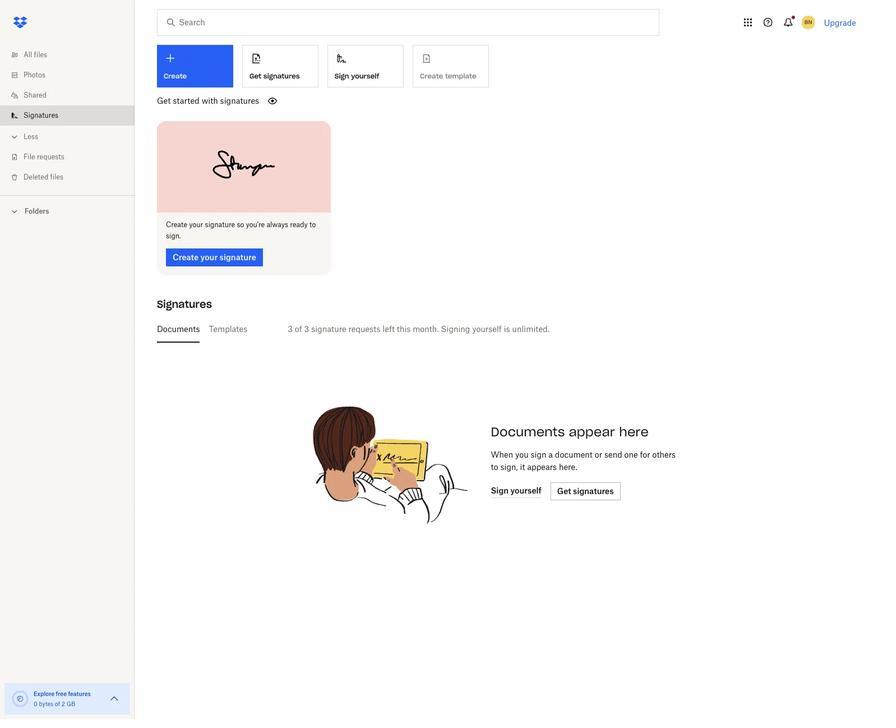 Task type: describe. For each thing, give the bounding box(es) containing it.
when
[[491, 450, 513, 459]]

you
[[516, 450, 529, 459]]

1 vertical spatial sign yourself
[[491, 486, 542, 495]]

1 3 from the left
[[288, 324, 293, 334]]

0 vertical spatial get
[[250, 72, 261, 80]]

quota usage element
[[11, 690, 29, 708]]

deleted files link
[[9, 167, 135, 187]]

1 vertical spatial get
[[157, 96, 171, 105]]

0 vertical spatial signatures
[[264, 72, 300, 80]]

here.
[[559, 462, 578, 472]]

signature for create your signature
[[220, 252, 256, 262]]

1 horizontal spatial of
[[295, 324, 302, 334]]

1 vertical spatial signatures
[[157, 298, 212, 311]]

your for create your signature so you're always ready to sign.
[[189, 220, 203, 229]]

for
[[640, 450, 651, 459]]

0 vertical spatial yourself
[[351, 72, 379, 80]]

2 horizontal spatial yourself
[[511, 486, 542, 495]]

photos
[[24, 71, 45, 79]]

bytes
[[39, 701, 53, 707]]

explore free features 0 bytes of 2 gb
[[34, 691, 91, 707]]

1 vertical spatial sign yourself button
[[491, 484, 542, 498]]

deleted files
[[24, 173, 63, 181]]

upgrade
[[824, 18, 857, 27]]

create your signature button
[[166, 248, 263, 266]]

3 of 3 signature requests left this month. signing yourself is unlimited.
[[288, 324, 550, 334]]

with
[[202, 96, 218, 105]]

always
[[267, 220, 288, 229]]

all
[[24, 50, 32, 59]]

to inside the create your signature so you're always ready to sign.
[[310, 220, 316, 229]]

0 horizontal spatial signatures
[[220, 96, 259, 105]]

2 horizontal spatial signatures
[[573, 486, 614, 496]]

signatures inside list item
[[24, 111, 58, 119]]

file requests
[[24, 153, 64, 161]]

unlimited.
[[512, 324, 550, 334]]

of inside the explore free features 0 bytes of 2 gb
[[55, 701, 60, 707]]

ready
[[290, 220, 308, 229]]

less image
[[9, 131, 20, 142]]

1 horizontal spatial yourself
[[472, 324, 502, 334]]

so
[[237, 220, 244, 229]]

get started with signatures
[[157, 96, 259, 105]]

deleted
[[24, 173, 48, 181]]

is
[[504, 324, 510, 334]]

0
[[34, 701, 37, 707]]

here
[[619, 424, 649, 440]]

templates
[[209, 324, 248, 334]]

1 horizontal spatial sign
[[491, 486, 509, 495]]

create for create
[[164, 72, 187, 80]]

this
[[397, 324, 411, 334]]

signature for create your signature so you're always ready to sign.
[[205, 220, 235, 229]]

started
[[173, 96, 200, 105]]

2 3 from the left
[[304, 324, 309, 334]]

folders button
[[0, 203, 135, 219]]

file requests link
[[9, 147, 135, 167]]

free
[[56, 691, 67, 697]]

appears
[[528, 462, 557, 472]]

signatures link
[[9, 105, 135, 126]]

upgrade link
[[824, 18, 857, 27]]

file
[[24, 153, 35, 161]]

document
[[555, 450, 593, 459]]

features
[[68, 691, 91, 697]]



Task type: vqa. For each thing, say whether or not it's contained in the screenshot.
League
no



Task type: locate. For each thing, give the bounding box(es) containing it.
0 horizontal spatial files
[[34, 50, 47, 59]]

2 vertical spatial create
[[173, 252, 199, 262]]

sign.
[[166, 231, 181, 240]]

files right "deleted"
[[50, 173, 63, 181]]

0 horizontal spatial requests
[[37, 153, 64, 161]]

0 horizontal spatial signatures
[[24, 111, 58, 119]]

0 horizontal spatial sign
[[335, 72, 349, 80]]

get left started
[[157, 96, 171, 105]]

1 vertical spatial get signatures
[[557, 486, 614, 496]]

folders
[[25, 207, 49, 215]]

documents
[[157, 324, 200, 334], [491, 424, 565, 440]]

signature inside button
[[220, 252, 256, 262]]

1 vertical spatial your
[[201, 252, 218, 262]]

0 vertical spatial sign yourself button
[[328, 45, 404, 88]]

documents for documents
[[157, 324, 200, 334]]

signatures up documents tab
[[157, 298, 212, 311]]

0 vertical spatial sign
[[335, 72, 349, 80]]

0 vertical spatial to
[[310, 220, 316, 229]]

1 horizontal spatial sign yourself button
[[491, 484, 542, 498]]

get signatures button
[[242, 45, 319, 88], [551, 482, 621, 500]]

sign yourself inside button
[[335, 72, 379, 80]]

get signatures
[[250, 72, 300, 80], [557, 486, 614, 496]]

1 vertical spatial to
[[491, 462, 499, 472]]

1 horizontal spatial 3
[[304, 324, 309, 334]]

0 horizontal spatial get signatures button
[[242, 45, 319, 88]]

1 horizontal spatial requests
[[349, 324, 381, 334]]

2 vertical spatial signatures
[[573, 486, 614, 496]]

all files link
[[9, 45, 135, 65]]

your up create your signature
[[189, 220, 203, 229]]

0 horizontal spatial sign yourself
[[335, 72, 379, 80]]

signing
[[441, 324, 470, 334]]

1 vertical spatial files
[[50, 173, 63, 181]]

2 horizontal spatial get
[[557, 486, 571, 496]]

0 vertical spatial signatures
[[24, 111, 58, 119]]

of
[[295, 324, 302, 334], [55, 701, 60, 707]]

list containing all files
[[0, 38, 135, 195]]

shared link
[[9, 85, 135, 105]]

1 vertical spatial get signatures button
[[551, 482, 621, 500]]

create your signature
[[173, 252, 256, 262]]

1 horizontal spatial to
[[491, 462, 499, 472]]

your inside button
[[201, 252, 218, 262]]

2 vertical spatial signature
[[311, 324, 347, 334]]

1 vertical spatial requests
[[349, 324, 381, 334]]

1 vertical spatial signatures
[[220, 96, 259, 105]]

create up started
[[164, 72, 187, 80]]

0 horizontal spatial get
[[157, 96, 171, 105]]

signatures
[[24, 111, 58, 119], [157, 298, 212, 311]]

2 vertical spatial yourself
[[511, 486, 542, 495]]

to down when
[[491, 462, 499, 472]]

0 horizontal spatial 3
[[288, 324, 293, 334]]

photos link
[[9, 65, 135, 85]]

signature
[[205, 220, 235, 229], [220, 252, 256, 262], [311, 324, 347, 334]]

documents appear here
[[491, 424, 649, 440]]

1 horizontal spatial get
[[250, 72, 261, 80]]

create button
[[157, 45, 233, 88]]

Search text field
[[179, 16, 636, 29]]

to
[[310, 220, 316, 229], [491, 462, 499, 472]]

1 vertical spatial documents
[[491, 424, 565, 440]]

one
[[625, 450, 638, 459]]

sign
[[531, 450, 547, 459]]

requests
[[37, 153, 64, 161], [349, 324, 381, 334]]

signature inside tab list
[[311, 324, 347, 334]]

files for deleted files
[[50, 173, 63, 181]]

requests inside list
[[37, 153, 64, 161]]

0 vertical spatial sign yourself
[[335, 72, 379, 80]]

create down sign.
[[173, 252, 199, 262]]

1 horizontal spatial documents
[[491, 424, 565, 440]]

files right all at the left top of page
[[34, 50, 47, 59]]

3
[[288, 324, 293, 334], [304, 324, 309, 334]]

1 horizontal spatial get signatures
[[557, 486, 614, 496]]

requests left left on the top
[[349, 324, 381, 334]]

a
[[549, 450, 553, 459]]

documents tab
[[157, 316, 200, 342]]

get down the 'here.'
[[557, 486, 571, 496]]

0 horizontal spatial sign yourself button
[[328, 45, 404, 88]]

1 vertical spatial yourself
[[472, 324, 502, 334]]

your
[[189, 220, 203, 229], [201, 252, 218, 262]]

create inside popup button
[[164, 72, 187, 80]]

documents up you
[[491, 424, 565, 440]]

shared
[[24, 91, 47, 99]]

0 vertical spatial documents
[[157, 324, 200, 334]]

1 vertical spatial sign
[[491, 486, 509, 495]]

1 vertical spatial signature
[[220, 252, 256, 262]]

0 horizontal spatial get signatures
[[250, 72, 300, 80]]

explore
[[34, 691, 55, 697]]

2 vertical spatial get
[[557, 486, 571, 496]]

yourself
[[351, 72, 379, 80], [472, 324, 502, 334], [511, 486, 542, 495]]

0 vertical spatial signature
[[205, 220, 235, 229]]

files inside 'link'
[[34, 50, 47, 59]]

1 horizontal spatial get signatures button
[[551, 482, 621, 500]]

create inside button
[[173, 252, 199, 262]]

send
[[605, 450, 623, 459]]

bn button
[[800, 13, 818, 31]]

left
[[383, 324, 395, 334]]

bn
[[805, 19, 813, 26]]

you're
[[246, 220, 265, 229]]

0 horizontal spatial documents
[[157, 324, 200, 334]]

or
[[595, 450, 603, 459]]

templates tab
[[209, 316, 248, 342]]

0 horizontal spatial to
[[310, 220, 316, 229]]

requests right 'file'
[[37, 153, 64, 161]]

signature inside the create your signature so you're always ready to sign.
[[205, 220, 235, 229]]

0 vertical spatial create
[[164, 72, 187, 80]]

others
[[653, 450, 676, 459]]

create your signature so you're always ready to sign.
[[166, 220, 316, 240]]

your for create your signature
[[201, 252, 218, 262]]

0 vertical spatial of
[[295, 324, 302, 334]]

your down the create your signature so you're always ready to sign.
[[201, 252, 218, 262]]

create up sign.
[[166, 220, 187, 229]]

your inside the create your signature so you're always ready to sign.
[[189, 220, 203, 229]]

create for create your signature
[[173, 252, 199, 262]]

sign yourself button
[[328, 45, 404, 88], [491, 484, 542, 498]]

1 vertical spatial create
[[166, 220, 187, 229]]

gb
[[67, 701, 75, 707]]

tab list
[[157, 316, 852, 342]]

1 vertical spatial of
[[55, 701, 60, 707]]

0 horizontal spatial yourself
[[351, 72, 379, 80]]

sign
[[335, 72, 349, 80], [491, 486, 509, 495]]

0 vertical spatial get signatures
[[250, 72, 300, 80]]

dropbox image
[[9, 11, 31, 34]]

month.
[[413, 324, 439, 334]]

0 vertical spatial requests
[[37, 153, 64, 161]]

create for create your signature so you're always ready to sign.
[[166, 220, 187, 229]]

0 horizontal spatial of
[[55, 701, 60, 707]]

to right ready at the top left
[[310, 220, 316, 229]]

1 horizontal spatial files
[[50, 173, 63, 181]]

0 vertical spatial your
[[189, 220, 203, 229]]

it
[[520, 462, 525, 472]]

create inside the create your signature so you're always ready to sign.
[[166, 220, 187, 229]]

2
[[62, 701, 65, 707]]

signatures list item
[[0, 105, 135, 126]]

tab list containing documents
[[157, 316, 852, 342]]

get up get started with signatures on the top of page
[[250, 72, 261, 80]]

0 vertical spatial get signatures button
[[242, 45, 319, 88]]

get
[[250, 72, 261, 80], [157, 96, 171, 105], [557, 486, 571, 496]]

1 horizontal spatial signatures
[[264, 72, 300, 80]]

signatures
[[264, 72, 300, 80], [220, 96, 259, 105], [573, 486, 614, 496]]

documents left templates
[[157, 324, 200, 334]]

0 vertical spatial files
[[34, 50, 47, 59]]

sign,
[[501, 462, 518, 472]]

sign yourself
[[335, 72, 379, 80], [491, 486, 542, 495]]

1 horizontal spatial sign yourself
[[491, 486, 542, 495]]

less
[[24, 132, 38, 141]]

files for all files
[[34, 50, 47, 59]]

signatures down shared
[[24, 111, 58, 119]]

list
[[0, 38, 135, 195]]

to inside when you sign a document or send one for others to sign, it appears here.
[[491, 462, 499, 472]]

appear
[[569, 424, 615, 440]]

when you sign a document or send one for others to sign, it appears here.
[[491, 450, 676, 472]]

create
[[164, 72, 187, 80], [166, 220, 187, 229], [173, 252, 199, 262]]

1 horizontal spatial signatures
[[157, 298, 212, 311]]

all files
[[24, 50, 47, 59]]

files
[[34, 50, 47, 59], [50, 173, 63, 181]]

documents for documents appear here
[[491, 424, 565, 440]]



